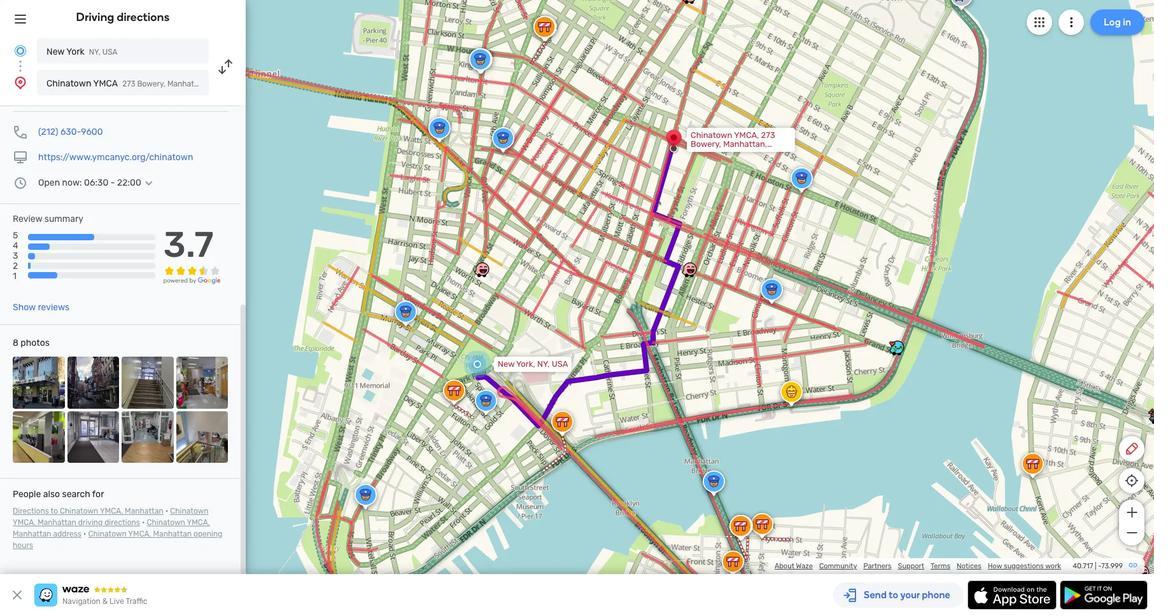 Task type: locate. For each thing, give the bounding box(es) containing it.
ny, inside new york ny, usa
[[89, 48, 101, 57]]

photos
[[21, 338, 50, 349]]

image 4 of chinatown ymca, manhattan image
[[176, 357, 228, 409]]

1
[[13, 272, 17, 282]]

0 vertical spatial states
[[235, 80, 258, 89]]

directions to chinatown ymca, manhattan
[[13, 508, 163, 516]]

manhattan inside chinatown ymca, manhattan opening hours
[[153, 530, 192, 539]]

usa
[[102, 48, 118, 57], [552, 360, 568, 369]]

273 inside chinatown ymca 273 bowery, manhattan, united states
[[122, 80, 135, 89]]

ymca, for directions
[[13, 519, 36, 528]]

0 vertical spatial new
[[46, 46, 64, 57]]

usa up ymca
[[102, 48, 118, 57]]

1 horizontal spatial states
[[718, 148, 744, 158]]

3.7
[[163, 224, 214, 266]]

manhattan, inside chinatown ymca 273 bowery, manhattan, united states
[[167, 80, 208, 89]]

manhattan inside chinatown ymca, manhattan address
[[13, 530, 51, 539]]

ymca, for manhattan,
[[734, 131, 759, 140]]

new left york on the left top
[[46, 46, 64, 57]]

chinatown inside chinatown ymca, manhattan address
[[147, 519, 185, 528]]

states inside chinatown ymca 273 bowery, manhattan, united states
[[235, 80, 258, 89]]

chinatown inside chinatown ymca, manhattan opening hours
[[88, 530, 127, 539]]

directions to chinatown ymca, manhattan link
[[13, 508, 163, 516]]

ny,
[[89, 48, 101, 57], [537, 360, 550, 369]]

new left york,
[[498, 360, 515, 369]]

manhattan, inside chinatown ymca, 273 bowery, manhattan, united states
[[723, 139, 767, 149]]

for
[[92, 490, 104, 501]]

directions up chinatown ymca, manhattan opening hours link
[[105, 519, 140, 528]]

directions right driving
[[117, 10, 170, 24]]

manhattan, for ymca,
[[723, 139, 767, 149]]

0 horizontal spatial united
[[210, 80, 233, 89]]

opening
[[194, 530, 222, 539]]

chinatown for chinatown ymca, 273 bowery, manhattan, united states
[[691, 131, 732, 140]]

bowery, inside chinatown ymca 273 bowery, manhattan, united states
[[137, 80, 166, 89]]

0 horizontal spatial ny,
[[89, 48, 101, 57]]

search
[[62, 490, 90, 501]]

ymca, inside chinatown ymca, manhattan address
[[187, 519, 210, 528]]

navigation & live traffic
[[62, 598, 147, 607]]

273 for ymca,
[[761, 131, 775, 140]]

image 3 of chinatown ymca, manhattan image
[[122, 357, 174, 409]]

ny, right york on the left top
[[89, 48, 101, 57]]

0 vertical spatial manhattan,
[[167, 80, 208, 89]]

1 vertical spatial ny,
[[537, 360, 550, 369]]

1 vertical spatial bowery,
[[691, 139, 721, 149]]

united inside chinatown ymca, 273 bowery, manhattan, united states
[[691, 148, 716, 158]]

273 for ymca
[[122, 80, 135, 89]]

8 photos
[[13, 338, 50, 349]]

1 horizontal spatial 273
[[761, 131, 775, 140]]

chinatown for chinatown ymca, manhattan driving directions
[[170, 508, 209, 516]]

0 horizontal spatial states
[[235, 80, 258, 89]]

people
[[13, 490, 41, 501]]

1 horizontal spatial ny,
[[537, 360, 550, 369]]

review summary
[[13, 214, 83, 225]]

link image
[[1128, 561, 1138, 571]]

community
[[819, 563, 857, 571]]

0 vertical spatial 273
[[122, 80, 135, 89]]

1 vertical spatial manhattan,
[[723, 139, 767, 149]]

support link
[[898, 563, 924, 571]]

ny, right york,
[[537, 360, 550, 369]]

0 horizontal spatial manhattan,
[[167, 80, 208, 89]]

usa inside new york ny, usa
[[102, 48, 118, 57]]

1 horizontal spatial manhattan,
[[723, 139, 767, 149]]

8
[[13, 338, 18, 349]]

0 vertical spatial usa
[[102, 48, 118, 57]]

1 horizontal spatial usa
[[552, 360, 568, 369]]

ymca, inside chinatown ymca, 273 bowery, manhattan, united states
[[734, 131, 759, 140]]

pencil image
[[1124, 442, 1140, 457]]

x image
[[10, 588, 25, 604]]

0 horizontal spatial 273
[[122, 80, 135, 89]]

chinatown
[[46, 78, 91, 89], [691, 131, 732, 140], [60, 508, 98, 516], [170, 508, 209, 516], [147, 519, 185, 528], [88, 530, 127, 539]]

bowery, inside chinatown ymca, 273 bowery, manhattan, united states
[[691, 139, 721, 149]]

chinatown for chinatown ymca, manhattan opening hours
[[88, 530, 127, 539]]

zoom out image
[[1124, 526, 1140, 541]]

1 vertical spatial new
[[498, 360, 515, 369]]

states
[[235, 80, 258, 89], [718, 148, 744, 158]]

chinatown for chinatown ymca, manhattan address
[[147, 519, 185, 528]]

0 vertical spatial united
[[210, 80, 233, 89]]

traffic
[[126, 598, 147, 607]]

-
[[111, 178, 115, 188], [1098, 563, 1101, 571]]

new for york,
[[498, 360, 515, 369]]

0 horizontal spatial bowery,
[[137, 80, 166, 89]]

states inside chinatown ymca, 273 bowery, manhattan, united states
[[718, 148, 744, 158]]

address
[[53, 530, 81, 539]]

notices
[[957, 563, 982, 571]]

partners
[[864, 563, 892, 571]]

image 8 of chinatown ymca, manhattan image
[[176, 412, 228, 464]]

usa right york,
[[552, 360, 568, 369]]

0 horizontal spatial new
[[46, 46, 64, 57]]

(212)
[[38, 127, 58, 138]]

ymca, inside chinatown ymca, manhattan opening hours
[[128, 530, 151, 539]]

chinatown inside chinatown ymca, 273 bowery, manhattan, united states
[[691, 131, 732, 140]]

ymca
[[93, 78, 118, 89]]

1 vertical spatial -
[[1098, 563, 1101, 571]]

0 vertical spatial -
[[111, 178, 115, 188]]

(212) 630-9600 link
[[38, 127, 103, 138]]

1 vertical spatial 273
[[761, 131, 775, 140]]

manhattan,
[[167, 80, 208, 89], [723, 139, 767, 149]]

9600
[[81, 127, 103, 138]]

1 vertical spatial united
[[691, 148, 716, 158]]

york
[[66, 46, 85, 57]]

https://www.ymcanyc.org/chinatown link
[[38, 152, 193, 163]]

new york ny, usa
[[46, 46, 118, 57]]

1 horizontal spatial new
[[498, 360, 515, 369]]

manhattan for chinatown ymca, manhattan opening hours
[[153, 530, 192, 539]]

1 horizontal spatial united
[[691, 148, 716, 158]]

how suggestions work link
[[988, 563, 1061, 571]]

location image
[[13, 75, 28, 90]]

- left 22:00
[[111, 178, 115, 188]]

summary
[[44, 214, 83, 225]]

terms link
[[931, 563, 951, 571]]

1 horizontal spatial bowery,
[[691, 139, 721, 149]]

273 inside chinatown ymca, 273 bowery, manhattan, united states
[[761, 131, 775, 140]]

suggestions
[[1004, 563, 1044, 571]]

open now: 06:30 - 22:00 button
[[38, 178, 156, 188]]

clock image
[[13, 176, 28, 191]]

new
[[46, 46, 64, 57], [498, 360, 515, 369]]

united inside chinatown ymca 273 bowery, manhattan, united states
[[210, 80, 233, 89]]

ny, for york,
[[537, 360, 550, 369]]

chinatown ymca, manhattan opening hours
[[13, 530, 222, 551]]

manhattan inside chinatown ymca, manhattan driving directions
[[38, 519, 76, 528]]

united
[[210, 80, 233, 89], [691, 148, 716, 158]]

1 vertical spatial directions
[[105, 519, 140, 528]]

0 vertical spatial ny,
[[89, 48, 101, 57]]

ymca,
[[734, 131, 759, 140], [100, 508, 123, 516], [13, 519, 36, 528], [187, 519, 210, 528], [128, 530, 151, 539]]

united for ymca
[[210, 80, 233, 89]]

chinatown ymca 273 bowery, manhattan, united states
[[46, 78, 258, 89]]

0 horizontal spatial usa
[[102, 48, 118, 57]]

also
[[43, 490, 60, 501]]

manhattan
[[125, 508, 163, 516], [38, 519, 76, 528], [13, 530, 51, 539], [153, 530, 192, 539]]

1 vertical spatial states
[[718, 148, 744, 158]]

image 6 of chinatown ymca, manhattan image
[[67, 412, 119, 464]]

1 vertical spatial usa
[[552, 360, 568, 369]]

manhattan down to
[[38, 519, 76, 528]]

directions
[[117, 10, 170, 24], [105, 519, 140, 528]]

chinatown inside chinatown ymca, manhattan driving directions
[[170, 508, 209, 516]]

manhattan left the opening
[[153, 530, 192, 539]]

&
[[102, 598, 108, 607]]

bowery, for ymca,
[[691, 139, 721, 149]]

0 horizontal spatial -
[[111, 178, 115, 188]]

open
[[38, 178, 60, 188]]

1 horizontal spatial -
[[1098, 563, 1101, 571]]

273
[[122, 80, 135, 89], [761, 131, 775, 140]]

bowery,
[[137, 80, 166, 89], [691, 139, 721, 149]]

- right |
[[1098, 563, 1101, 571]]

directions
[[13, 508, 49, 516]]

ymca, inside chinatown ymca, manhattan driving directions
[[13, 519, 36, 528]]

0 vertical spatial bowery,
[[137, 80, 166, 89]]

united for ymca,
[[691, 148, 716, 158]]

work
[[1046, 563, 1061, 571]]

manhattan up hours
[[13, 530, 51, 539]]



Task type: describe. For each thing, give the bounding box(es) containing it.
usa for york,
[[552, 360, 568, 369]]

terms
[[931, 563, 951, 571]]

bowery, for ymca
[[137, 80, 166, 89]]

(212) 630-9600
[[38, 127, 103, 138]]

chinatown ymca, manhattan driving directions link
[[13, 508, 209, 528]]

directions inside chinatown ymca, manhattan driving directions
[[105, 519, 140, 528]]

usa for york
[[102, 48, 118, 57]]

chinatown ymca, manhattan address
[[13, 519, 210, 539]]

06:30
[[84, 178, 108, 188]]

|
[[1095, 563, 1097, 571]]

how
[[988, 563, 1002, 571]]

waze
[[796, 563, 813, 571]]

states for ymca
[[235, 80, 258, 89]]

current location image
[[13, 43, 28, 59]]

show reviews
[[13, 302, 70, 313]]

new for york
[[46, 46, 64, 57]]

zoom in image
[[1124, 506, 1140, 521]]

image 7 of chinatown ymca, manhattan image
[[122, 412, 174, 464]]

4
[[13, 241, 18, 252]]

now:
[[62, 178, 82, 188]]

0 vertical spatial directions
[[117, 10, 170, 24]]

about
[[775, 563, 795, 571]]

image 2 of chinatown ymca, manhattan image
[[67, 357, 119, 409]]

call image
[[13, 125, 28, 140]]

5 4 3 2 1
[[13, 231, 18, 282]]

driving
[[78, 519, 103, 528]]

about waze community partners support terms notices how suggestions work
[[775, 563, 1061, 571]]

people also search for
[[13, 490, 104, 501]]

computer image
[[13, 150, 28, 166]]

open now: 06:30 - 22:00
[[38, 178, 141, 188]]

40.717
[[1073, 563, 1093, 571]]

40.717 | -73.999
[[1073, 563, 1123, 571]]

ny, for york
[[89, 48, 101, 57]]

notices link
[[957, 563, 982, 571]]

3
[[13, 251, 18, 262]]

york,
[[516, 360, 535, 369]]

image 5 of chinatown ymca, manhattan image
[[13, 412, 65, 464]]

5
[[13, 231, 18, 241]]

manhattan, for ymca
[[167, 80, 208, 89]]

manhattan for chinatown ymca, manhattan driving directions
[[38, 519, 76, 528]]

partners link
[[864, 563, 892, 571]]

https://www.ymcanyc.org/chinatown
[[38, 152, 193, 163]]

review
[[13, 214, 42, 225]]

new york, ny, usa
[[498, 360, 568, 369]]

chinatown ymca, manhattan driving directions
[[13, 508, 209, 528]]

states for ymca,
[[718, 148, 744, 158]]

2
[[13, 261, 18, 272]]

ymca, for hours
[[128, 530, 151, 539]]

driving
[[76, 10, 114, 24]]

chinatown for chinatown ymca 273 bowery, manhattan, united states
[[46, 78, 91, 89]]

chinatown ymca, 273 bowery, manhattan, united states
[[691, 131, 775, 158]]

reviews
[[38, 302, 70, 313]]

630-
[[60, 127, 81, 138]]

chevron down image
[[141, 178, 156, 188]]

image 1 of chinatown ymca, manhattan image
[[13, 357, 65, 409]]

show
[[13, 302, 36, 313]]

manhattan up chinatown ymca, manhattan address
[[125, 508, 163, 516]]

manhattan for chinatown ymca, manhattan address
[[13, 530, 51, 539]]

to
[[51, 508, 58, 516]]

73.999
[[1101, 563, 1123, 571]]

about waze link
[[775, 563, 813, 571]]

navigation
[[62, 598, 101, 607]]

chinatown ymca, manhattan address link
[[13, 519, 210, 539]]

live
[[110, 598, 124, 607]]

driving directions
[[76, 10, 170, 24]]

community link
[[819, 563, 857, 571]]

hours
[[13, 542, 33, 551]]

chinatown ymca, manhattan opening hours link
[[13, 530, 222, 551]]

22:00
[[117, 178, 141, 188]]

support
[[898, 563, 924, 571]]



Task type: vqa. For each thing, say whether or not it's contained in the screenshot.
3 min (estimated)
no



